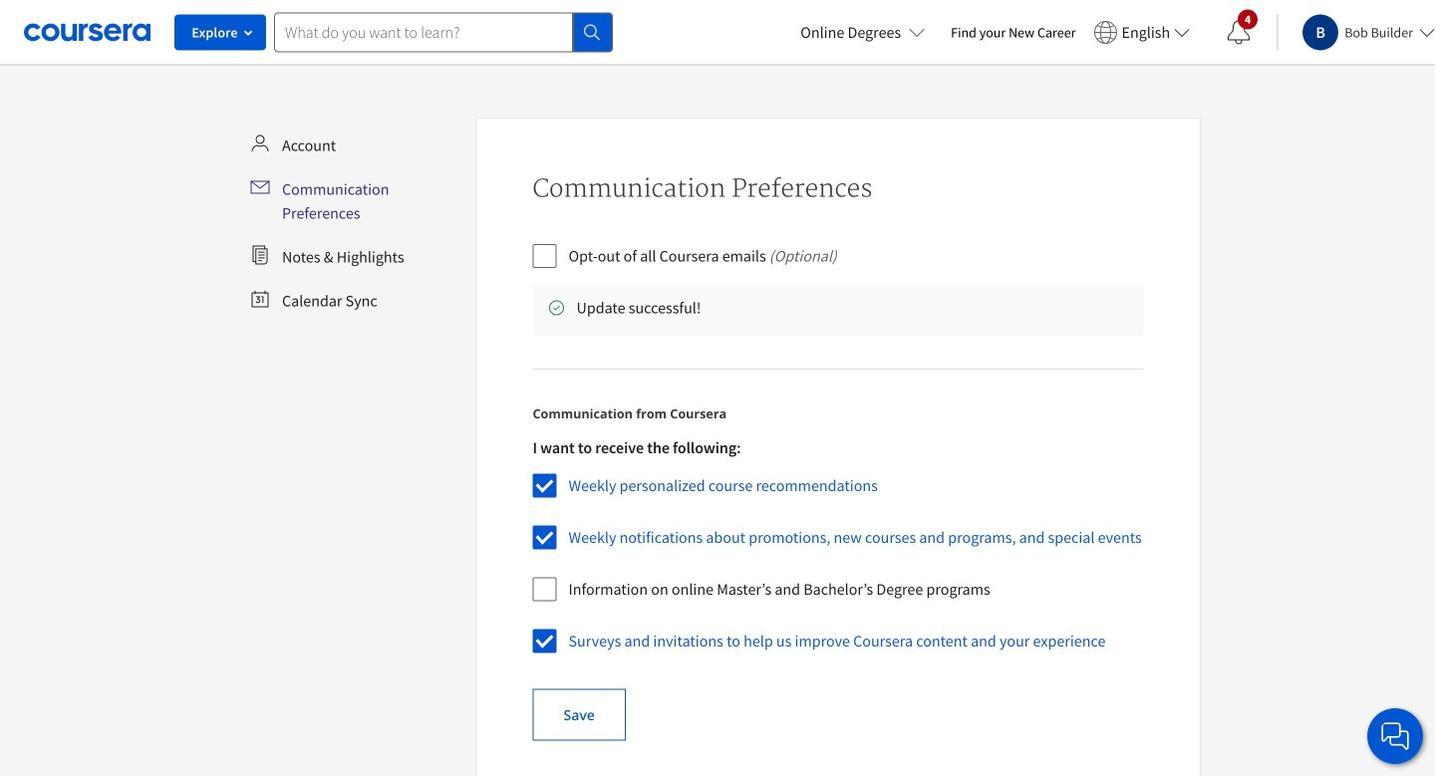 Task type: vqa. For each thing, say whether or not it's contained in the screenshot.
the Coursera image
yes



Task type: describe. For each thing, give the bounding box(es) containing it.
coursera image
[[24, 16, 151, 48]]



Task type: locate. For each thing, give the bounding box(es) containing it.
menu
[[242, 126, 468, 321]]

group
[[533, 438, 1142, 669]]

None search field
[[274, 12, 613, 52]]

What do you want to learn? text field
[[274, 12, 573, 52]]



